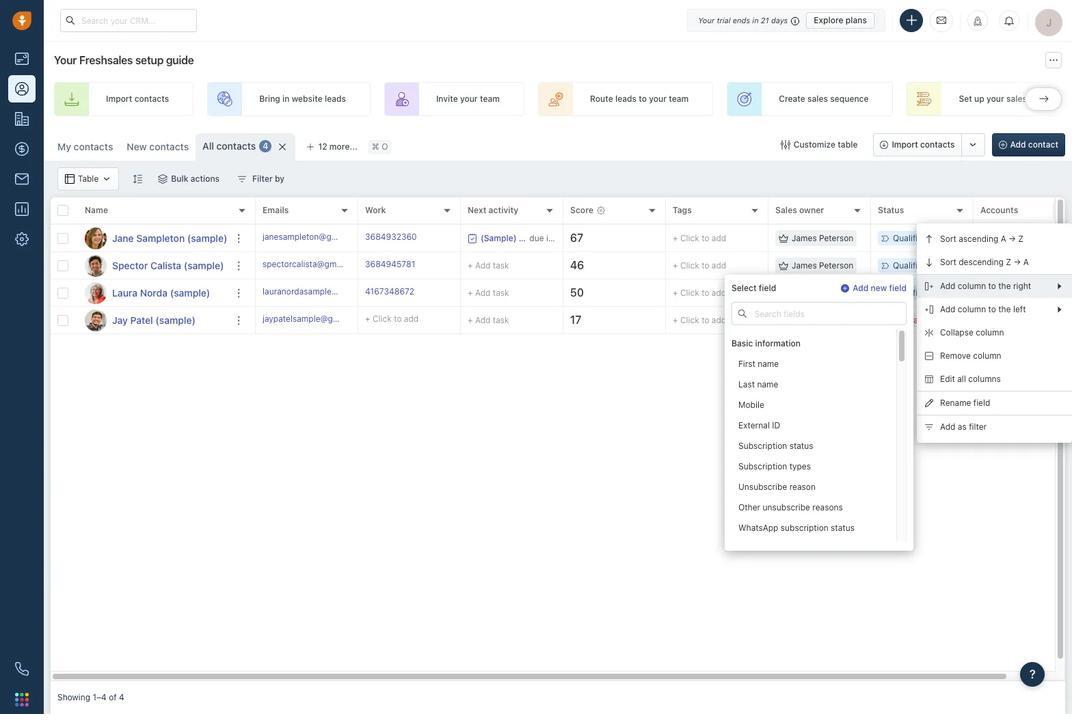 Task type: describe. For each thing, give the bounding box(es) containing it.
trial
[[717, 15, 731, 24]]

1 team from the left
[[480, 94, 500, 104]]

leads inside bring in website leads link
[[325, 94, 346, 104]]

add as filter
[[941, 422, 987, 433]]

style_myh0__igzzd8unmi image
[[133, 174, 142, 184]]

basic information
[[732, 339, 801, 349]]

3684932360
[[365, 232, 417, 242]]

l image
[[85, 282, 107, 304]]

basic
[[732, 339, 753, 349]]

import contacts for the import contacts 'link'
[[106, 94, 169, 104]]

set up your sales pipeline link
[[907, 82, 1073, 116]]

1 your from the left
[[460, 94, 478, 104]]

reasons
[[813, 503, 843, 513]]

explore plans link
[[807, 12, 875, 28]]

spectorcalista@gmail.com
[[263, 259, 364, 269]]

import contacts group
[[874, 133, 985, 157]]

your for your trial ends in 21 days
[[699, 15, 715, 24]]

sampleton
[[136, 232, 185, 244]]

sales inside set up your sales pipeline link
[[1007, 94, 1027, 104]]

sales inside the 'create sales sequence' link
[[808, 94, 828, 104]]

rename field menu item
[[917, 392, 1073, 415]]

1 vertical spatial 4
[[119, 693, 124, 704]]

+ add task for 17
[[468, 315, 509, 325]]

information
[[756, 339, 801, 349]]

(sample) for acme inc (sample)
[[1019, 288, 1053, 298]]

0 vertical spatial status
[[790, 441, 814, 452]]

contact
[[1029, 140, 1059, 150]]

peterson for 46
[[820, 261, 854, 271]]

collapse
[[941, 328, 974, 338]]

1 horizontal spatial field
[[890, 283, 907, 293]]

z inside menu item
[[1019, 234, 1024, 245]]

sort descending z → a
[[941, 257, 1029, 268]]

2 team from the left
[[669, 94, 689, 104]]

column for add column to the right
[[958, 281, 987, 292]]

bring
[[259, 94, 280, 104]]

external id
[[739, 421, 781, 431]]

1 vertical spatial in
[[283, 94, 290, 104]]

→ for z
[[1009, 234, 1017, 245]]

filter
[[969, 422, 987, 433]]

pipeline
[[1030, 94, 1061, 104]]

customize
[[794, 140, 836, 150]]

+ add task for 46
[[468, 260, 509, 271]]

invite
[[436, 94, 458, 104]]

name for last name
[[758, 380, 779, 390]]

next activity
[[468, 206, 519, 216]]

widgetz.io
[[981, 233, 1022, 243]]

all contacts link
[[203, 140, 256, 153]]

12
[[318, 142, 327, 152]]

unsubscribe reason
[[739, 483, 816, 493]]

1–4
[[93, 693, 107, 704]]

status for whatsapp subscription status
[[831, 524, 855, 534]]

days
[[772, 15, 788, 24]]

row group containing jane sampleton (sample)
[[51, 225, 256, 335]]

left
[[1014, 305, 1026, 315]]

all
[[958, 374, 967, 385]]

+ add task for 50
[[468, 288, 509, 298]]

create sales sequence link
[[727, 82, 894, 116]]

qualified for 46
[[893, 261, 928, 271]]

click for 46
[[681, 261, 700, 271]]

12 more... button
[[299, 137, 365, 157]]

3 james from the top
[[792, 288, 817, 298]]

subscription for whatsapp
[[781, 524, 829, 534]]

next
[[468, 206, 487, 216]]

work
[[365, 206, 386, 216]]

import for import contacts button
[[892, 140, 919, 150]]

(sample) for laura norda (sample)
[[170, 287, 210, 299]]

sms subscription status
[[739, 544, 833, 554]]

tags
[[673, 206, 692, 216]]

(sample) for e corp (sample)
[[1009, 315, 1043, 326]]

janesampleton@gmail.com link
[[263, 231, 366, 246]]

the for right
[[999, 281, 1011, 292]]

remove
[[941, 351, 971, 361]]

select
[[732, 283, 757, 293]]

whatsapp subscription status
[[739, 524, 855, 534]]

add as filter menu item
[[917, 416, 1073, 439]]

3684945781
[[365, 259, 415, 269]]

acme inc (sample)
[[981, 288, 1053, 298]]

jaypatelsample@gmail.com
[[263, 314, 368, 324]]

sms
[[739, 544, 756, 554]]

add inside menu
[[853, 283, 869, 293]]

bulk
[[171, 174, 188, 184]]

+ click to add for 50
[[673, 288, 727, 298]]

subscription types
[[739, 462, 811, 472]]

accounts
[[981, 206, 1019, 216]]

+ click to add for 67
[[673, 233, 727, 243]]

your trial ends in 21 days
[[699, 15, 788, 24]]

a inside menu item
[[1024, 257, 1029, 268]]

set
[[959, 94, 973, 104]]

edit
[[941, 374, 956, 385]]

→ for a
[[1014, 257, 1022, 268]]

status for sms subscription status
[[809, 544, 833, 554]]

send email image
[[937, 15, 947, 26]]

columns
[[969, 374, 1001, 385]]

task for 46
[[493, 260, 509, 271]]

jaypatelsample@gmail.com + click to add
[[263, 314, 419, 324]]

janesampleton@gmail.com 3684932360
[[263, 232, 417, 242]]

invite your team link
[[384, 82, 525, 116]]

a inside menu item
[[1001, 234, 1007, 245]]

z inside menu item
[[1006, 257, 1012, 268]]

subscription for sms
[[759, 544, 807, 554]]

phone element
[[8, 656, 36, 683]]

46
[[571, 259, 584, 272]]

emails
[[263, 206, 289, 216]]

freshworks switcher image
[[15, 693, 29, 707]]

unsubscribe
[[739, 483, 788, 493]]

new
[[871, 283, 887, 293]]

50
[[571, 287, 584, 299]]

inc
[[1005, 288, 1017, 298]]

menu containing sort ascending a → z
[[917, 224, 1073, 443]]

jay patel (sample)
[[112, 314, 196, 326]]

showing 1–4 of 4
[[57, 693, 124, 704]]

add inside button
[[1011, 140, 1027, 150]]

techcave (sample) link
[[981, 261, 1054, 271]]

3684932360 link
[[365, 231, 417, 246]]

activity
[[489, 206, 519, 216]]

click for 17
[[681, 315, 700, 326]]

12 more...
[[318, 142, 358, 152]]

create sales sequence
[[779, 94, 869, 104]]

set up your sales pipeline
[[959, 94, 1061, 104]]

column for collapse column
[[976, 328, 1005, 338]]

task for 17
[[493, 315, 509, 325]]

explore plans
[[814, 15, 867, 25]]

contacts inside button
[[921, 140, 955, 150]]

name for first name
[[758, 359, 779, 370]]

james peterson for 46
[[792, 261, 854, 271]]

sort descending z → a menu item
[[917, 251, 1073, 274]]

table
[[838, 140, 858, 150]]

route leads to your team
[[590, 94, 689, 104]]

your for your freshsales setup guide
[[54, 54, 77, 66]]

spector calista (sample) link
[[112, 259, 224, 273]]

customize table
[[794, 140, 858, 150]]

press space to select this row. row containing jane sampleton (sample)
[[51, 225, 256, 252]]

external
[[739, 421, 770, 431]]

container_wx8msf4aqz5i3rn1 image up information
[[779, 316, 789, 325]]

container_wx8msf4aqz5i3rn1 image down "next"
[[468, 234, 477, 243]]

corp
[[988, 315, 1007, 326]]

name
[[85, 206, 108, 216]]

collapse column menu item
[[917, 322, 1073, 345]]

my
[[57, 141, 71, 153]]

edit all columns menu item
[[917, 368, 1073, 391]]

leads inside the route leads to your team link
[[616, 94, 637, 104]]

⌘ o
[[372, 142, 388, 152]]

acme inc (sample) link
[[981, 288, 1053, 298]]

lauranordasample@gmail.com link
[[263, 286, 379, 300]]

s image
[[85, 255, 107, 277]]

add new field
[[853, 283, 907, 293]]

press space to select this row. row containing 50
[[256, 280, 1073, 307]]

17
[[571, 314, 582, 326]]

status
[[878, 206, 905, 216]]



Task type: locate. For each thing, give the bounding box(es) containing it.
4 peterson from the top
[[820, 315, 854, 326]]

0 vertical spatial subscription
[[781, 524, 829, 534]]

subscription
[[739, 441, 788, 452], [739, 462, 788, 472]]

sort left ascending
[[941, 234, 957, 245]]

field inside menu item
[[974, 398, 991, 409]]

subscription status
[[739, 441, 814, 452]]

route
[[590, 94, 613, 104]]

field right new
[[890, 283, 907, 293]]

+ click to add
[[673, 233, 727, 243], [673, 261, 727, 271], [673, 288, 727, 298], [673, 315, 727, 326]]

container_wx8msf4aqz5i3rn1 image down sales
[[779, 261, 789, 271]]

sales
[[776, 206, 798, 216]]

peterson for 67
[[820, 233, 854, 243]]

4 right the of
[[119, 693, 124, 704]]

james for 17
[[792, 315, 817, 326]]

1 + add task from the top
[[468, 260, 509, 271]]

sort left descending
[[941, 257, 957, 268]]

name
[[758, 359, 779, 370], [758, 380, 779, 390]]

bulk actions button
[[149, 168, 229, 191]]

showing
[[57, 693, 90, 704]]

2 vertical spatial status
[[809, 544, 833, 554]]

spector calista (sample)
[[112, 260, 224, 271]]

1 horizontal spatial z
[[1019, 234, 1024, 245]]

(sample) right sampleton
[[187, 232, 227, 244]]

all contacts 4
[[203, 140, 268, 152]]

your freshsales setup guide
[[54, 54, 194, 66]]

press space to select this row. row containing spector calista (sample)
[[51, 252, 256, 280]]

1 the from the top
[[999, 281, 1011, 292]]

1 vertical spatial import
[[892, 140, 919, 150]]

2 vertical spatial qualified
[[893, 288, 928, 298]]

2 the from the top
[[999, 305, 1011, 315]]

container_wx8msf4aqz5i3rn1 image
[[102, 174, 112, 184], [237, 174, 247, 184], [468, 234, 477, 243], [779, 261, 789, 271]]

as
[[958, 422, 967, 433]]

grid containing 67
[[51, 198, 1073, 682]]

(sample)
[[187, 232, 227, 244], [1025, 233, 1059, 243], [184, 260, 224, 271], [1020, 261, 1054, 271], [170, 287, 210, 299], [1019, 288, 1053, 298], [156, 314, 196, 326], [1009, 315, 1043, 326]]

rename field
[[941, 398, 991, 409]]

qualified up unqualified
[[893, 288, 928, 298]]

container_wx8msf4aqz5i3rn1 image left customize
[[781, 140, 791, 150]]

menu
[[917, 224, 1073, 443]]

filter by button
[[229, 168, 294, 191]]

(sample) up techcave (sample) link
[[1025, 233, 1059, 243]]

name row
[[51, 198, 256, 225]]

field for select field
[[759, 283, 777, 293]]

sales
[[808, 94, 828, 104], [1007, 94, 1027, 104]]

status down whatsapp subscription status
[[809, 544, 833, 554]]

patel
[[130, 314, 153, 326]]

your right invite
[[460, 94, 478, 104]]

peterson up the add new field at the right of the page
[[820, 261, 854, 271]]

sales left "pipeline"
[[1007, 94, 1027, 104]]

0 horizontal spatial in
[[283, 94, 290, 104]]

1 horizontal spatial your
[[649, 94, 667, 104]]

your left freshsales
[[54, 54, 77, 66]]

contacts inside 'link'
[[135, 94, 169, 104]]

3 your from the left
[[987, 94, 1005, 104]]

1 vertical spatial + add task
[[468, 288, 509, 298]]

press space to select this row. row containing 46
[[256, 252, 1073, 280]]

1 horizontal spatial 4
[[263, 141, 268, 151]]

3 qualified from the top
[[893, 288, 928, 298]]

2 subscription from the top
[[739, 462, 788, 472]]

sales right the create
[[808, 94, 828, 104]]

press space to select this row. row containing jay patel (sample)
[[51, 307, 256, 335]]

(sample) down spector calista (sample) link
[[170, 287, 210, 299]]

(sample) for jane sampleton (sample)
[[187, 232, 227, 244]]

the up e corp (sample) link
[[999, 305, 1011, 315]]

3 peterson from the top
[[820, 288, 854, 298]]

qualified for 67
[[893, 233, 928, 243]]

column down e at the right top of the page
[[976, 328, 1005, 338]]

1 qualified from the top
[[893, 233, 928, 243]]

acme
[[981, 288, 1003, 298]]

peterson
[[820, 233, 854, 243], [820, 261, 854, 271], [820, 288, 854, 298], [820, 315, 854, 326]]

jay patel (sample) link
[[112, 314, 196, 327]]

0 horizontal spatial z
[[1006, 257, 1012, 268]]

4
[[263, 141, 268, 151], [119, 693, 124, 704]]

2 your from the left
[[649, 94, 667, 104]]

add column to the left
[[941, 305, 1026, 315]]

1 vertical spatial subscription
[[759, 544, 807, 554]]

1 horizontal spatial in
[[753, 15, 759, 24]]

2 horizontal spatial field
[[974, 398, 991, 409]]

1 vertical spatial task
[[493, 288, 509, 298]]

import for the import contacts 'link'
[[106, 94, 132, 104]]

0 horizontal spatial your
[[54, 54, 77, 66]]

0 vertical spatial z
[[1019, 234, 1024, 245]]

your right up on the top
[[987, 94, 1005, 104]]

0 vertical spatial name
[[758, 359, 779, 370]]

leads right route
[[616, 94, 637, 104]]

3 + add task from the top
[[468, 315, 509, 325]]

remove column menu item
[[917, 345, 1073, 368]]

other unsubscribe reasons
[[739, 503, 843, 513]]

row group containing 67
[[256, 225, 1073, 335]]

1 vertical spatial name
[[758, 380, 779, 390]]

rename
[[941, 398, 972, 409]]

0 vertical spatial sort
[[941, 234, 957, 245]]

sort for sort descending z → a
[[941, 257, 957, 268]]

james peterson for 67
[[792, 233, 854, 243]]

add column to the right menu
[[725, 275, 914, 560]]

last
[[739, 380, 755, 390]]

1 vertical spatial z
[[1006, 257, 1012, 268]]

in left "21" at the right
[[753, 15, 759, 24]]

field for rename field
[[974, 398, 991, 409]]

0 horizontal spatial import
[[106, 94, 132, 104]]

0 horizontal spatial a
[[1001, 234, 1007, 245]]

click for 50
[[681, 288, 700, 298]]

press space to select this row. row containing 17
[[256, 307, 1073, 335]]

1 task from the top
[[493, 260, 509, 271]]

→ inside menu item
[[1014, 257, 1022, 268]]

click for 67
[[681, 233, 700, 243]]

(sample) up "left"
[[1019, 288, 1053, 298]]

+
[[673, 233, 678, 243], [468, 260, 473, 271], [673, 261, 678, 271], [468, 288, 473, 298], [673, 288, 678, 298], [365, 314, 370, 324], [468, 315, 473, 325], [673, 315, 678, 326]]

(sample) down "left"
[[1009, 315, 1043, 326]]

subscription down other unsubscribe reasons in the bottom of the page
[[781, 524, 829, 534]]

lauranordasample@gmail.com
[[263, 287, 379, 297]]

0 horizontal spatial field
[[759, 283, 777, 293]]

2 leads from the left
[[616, 94, 637, 104]]

2 sales from the left
[[1007, 94, 1027, 104]]

widgetz.io (sample) link
[[981, 233, 1059, 243]]

1 leads from the left
[[325, 94, 346, 104]]

last name
[[739, 380, 779, 390]]

name down basic information
[[758, 359, 779, 370]]

4 james peterson from the top
[[792, 315, 854, 326]]

column up the columns
[[974, 351, 1002, 361]]

Search your CRM... text field
[[60, 9, 197, 32]]

1 vertical spatial a
[[1024, 257, 1029, 268]]

→ down "widgetz.io (sample)"
[[1014, 257, 1022, 268]]

task for 50
[[493, 288, 509, 298]]

0 vertical spatial task
[[493, 260, 509, 271]]

column for remove column
[[974, 351, 1002, 361]]

2 peterson from the top
[[820, 261, 854, 271]]

column for add column to the left
[[958, 305, 987, 315]]

sort inside menu item
[[941, 234, 957, 245]]

container_wx8msf4aqz5i3rn1 image left bulk
[[158, 174, 168, 184]]

peterson down the add new field at the right of the page
[[820, 315, 854, 326]]

press space to select this row. row containing 67
[[256, 225, 1073, 252]]

+ click to add for 46
[[673, 261, 727, 271]]

subscription down whatsapp subscription status
[[759, 544, 807, 554]]

to
[[639, 94, 647, 104], [702, 233, 710, 243], [702, 261, 710, 271], [989, 281, 997, 292], [702, 288, 710, 298], [989, 305, 997, 315], [394, 314, 402, 324], [702, 315, 710, 326]]

2 vertical spatial task
[[493, 315, 509, 325]]

leads right website
[[325, 94, 346, 104]]

container_wx8msf4aqz5i3rn1 image inside table popup button
[[102, 174, 112, 184]]

container_wx8msf4aqz5i3rn1 image for customize table
[[781, 140, 791, 150]]

→ up "techcave (sample)"
[[1009, 234, 1017, 245]]

reason
[[790, 483, 816, 493]]

click
[[681, 233, 700, 243], [681, 261, 700, 271], [681, 288, 700, 298], [373, 314, 392, 324], [681, 315, 700, 326]]

container_wx8msf4aqz5i3rn1 image
[[781, 140, 791, 150], [65, 174, 75, 184], [158, 174, 168, 184], [779, 234, 789, 243], [779, 316, 789, 325]]

import contacts inside button
[[892, 140, 955, 150]]

e
[[981, 315, 986, 326]]

sort for sort ascending a → z
[[941, 234, 957, 245]]

1 vertical spatial status
[[831, 524, 855, 534]]

1 horizontal spatial your
[[699, 15, 715, 24]]

add for 50
[[712, 288, 727, 298]]

peterson up search fields field
[[820, 288, 854, 298]]

4 + click to add from the top
[[673, 315, 727, 326]]

0 horizontal spatial your
[[460, 94, 478, 104]]

leads
[[325, 94, 346, 104], [616, 94, 637, 104]]

0 vertical spatial qualified
[[893, 233, 928, 243]]

2 row group from the left
[[256, 225, 1073, 335]]

import contacts link
[[54, 82, 194, 116]]

(sample) down laura norda (sample) link
[[156, 314, 196, 326]]

0 vertical spatial your
[[699, 15, 715, 24]]

jane sampleton (sample)
[[112, 232, 227, 244]]

contacts
[[135, 94, 169, 104], [921, 140, 955, 150], [217, 140, 256, 152], [74, 141, 113, 153], [149, 141, 189, 153]]

e corp (sample) link
[[981, 315, 1043, 326]]

james for 46
[[792, 261, 817, 271]]

janesampleton@gmail.com
[[263, 232, 366, 242]]

j image
[[85, 310, 107, 331]]

0 horizontal spatial leads
[[325, 94, 346, 104]]

column up e at the right top of the page
[[958, 305, 987, 315]]

0 vertical spatial →
[[1009, 234, 1017, 245]]

bring in website leads
[[259, 94, 346, 104]]

whatsapp
[[739, 524, 779, 534]]

1 horizontal spatial team
[[669, 94, 689, 104]]

create
[[779, 94, 806, 104]]

container_wx8msf4aqz5i3rn1 image left table
[[65, 174, 75, 184]]

2 + add task from the top
[[468, 288, 509, 298]]

status
[[790, 441, 814, 452], [831, 524, 855, 534], [809, 544, 833, 554]]

sequence
[[831, 94, 869, 104]]

website
[[292, 94, 323, 104]]

container_wx8msf4aqz5i3rn1 image right table
[[102, 174, 112, 184]]

0 vertical spatial a
[[1001, 234, 1007, 245]]

1 vertical spatial the
[[999, 305, 1011, 315]]

qualified for 50
[[893, 288, 928, 298]]

import down your freshsales setup guide
[[106, 94, 132, 104]]

container_wx8msf4aqz5i3rn1 image inside bulk actions button
[[158, 174, 168, 184]]

1 horizontal spatial a
[[1024, 257, 1029, 268]]

1 horizontal spatial leads
[[616, 94, 637, 104]]

subscription down external id
[[739, 441, 788, 452]]

21
[[761, 15, 769, 24]]

Search fields field
[[732, 302, 907, 326]]

1 james from the top
[[792, 233, 817, 243]]

1 subscription from the top
[[739, 441, 788, 452]]

name column header
[[78, 198, 256, 225]]

my contacts button
[[51, 133, 120, 161], [57, 141, 113, 153]]

2 sort from the top
[[941, 257, 957, 268]]

→ inside menu item
[[1009, 234, 1017, 245]]

guide
[[166, 54, 194, 66]]

1 vertical spatial →
[[1014, 257, 1022, 268]]

james peterson
[[792, 233, 854, 243], [792, 261, 854, 271], [792, 288, 854, 298], [792, 315, 854, 326]]

qualified up the add new field at the right of the page
[[893, 261, 928, 271]]

grid
[[51, 198, 1073, 682]]

(sample) right calista
[[184, 260, 224, 271]]

status down reasons
[[831, 524, 855, 534]]

e corp (sample)
[[981, 315, 1043, 326]]

the
[[999, 281, 1011, 292], [999, 305, 1011, 315]]

add inside menu item
[[941, 422, 956, 433]]

sales owner
[[776, 206, 825, 216]]

norda
[[140, 287, 168, 299]]

0 horizontal spatial team
[[480, 94, 500, 104]]

3 task from the top
[[493, 315, 509, 325]]

subscription for subscription status
[[739, 441, 788, 452]]

field down the columns
[[974, 398, 991, 409]]

new contacts button
[[120, 133, 196, 161], [127, 141, 189, 153]]

in right bring
[[283, 94, 290, 104]]

0 vertical spatial import
[[106, 94, 132, 104]]

import right the table
[[892, 140, 919, 150]]

3 james peterson from the top
[[792, 288, 854, 298]]

1 horizontal spatial import
[[892, 140, 919, 150]]

4167348672
[[365, 287, 415, 297]]

your right route
[[649, 94, 667, 104]]

0 vertical spatial 4
[[263, 141, 268, 151]]

1 horizontal spatial import contacts
[[892, 140, 955, 150]]

row group
[[51, 225, 256, 335], [256, 225, 1073, 335]]

press space to select this row. row containing laura norda (sample)
[[51, 280, 256, 307]]

2 james peterson from the top
[[792, 261, 854, 271]]

peterson down owner
[[820, 233, 854, 243]]

other
[[739, 503, 761, 513]]

by
[[275, 174, 285, 184]]

container_wx8msf4aqz5i3rn1 image inside customize table button
[[781, 140, 791, 150]]

jay
[[112, 314, 128, 326]]

status up types
[[790, 441, 814, 452]]

techcave (sample)
[[981, 261, 1054, 271]]

1 james peterson from the top
[[792, 233, 854, 243]]

container_wx8msf4aqz5i3rn1 image inside the filter by button
[[237, 174, 247, 184]]

4 james from the top
[[792, 315, 817, 326]]

plans
[[846, 15, 867, 25]]

jane
[[112, 232, 134, 244]]

james for 67
[[792, 233, 817, 243]]

+ add task
[[468, 260, 509, 271], [468, 288, 509, 298], [468, 315, 509, 325]]

3684945781 link
[[365, 258, 415, 273]]

the for left
[[999, 305, 1011, 315]]

+ click to add for 17
[[673, 315, 727, 326]]

1 vertical spatial your
[[54, 54, 77, 66]]

descending
[[959, 257, 1004, 268]]

0 vertical spatial import contacts
[[106, 94, 169, 104]]

import contacts for import contacts button
[[892, 140, 955, 150]]

press space to select this row. row
[[51, 225, 256, 252], [256, 225, 1073, 252], [51, 252, 256, 280], [256, 252, 1073, 280], [51, 280, 256, 307], [256, 280, 1073, 307], [51, 307, 256, 335], [256, 307, 1073, 335]]

(sample) for jay patel (sample)
[[156, 314, 196, 326]]

(sample) up the right
[[1020, 261, 1054, 271]]

subscription for subscription types
[[739, 462, 788, 472]]

calista
[[150, 260, 181, 271]]

add for 46
[[712, 261, 727, 271]]

1 vertical spatial sort
[[941, 257, 957, 268]]

4 inside the all contacts 4
[[263, 141, 268, 151]]

ends
[[733, 15, 751, 24]]

(sample) for spector calista (sample)
[[184, 260, 224, 271]]

1 row group from the left
[[51, 225, 256, 335]]

j image
[[85, 227, 107, 249]]

sort ascending a → z menu item
[[917, 228, 1073, 251]]

0 vertical spatial subscription
[[739, 441, 788, 452]]

3 + click to add from the top
[[673, 288, 727, 298]]

your left "trial" at the top right of the page
[[699, 15, 715, 24]]

1 sales from the left
[[808, 94, 828, 104]]

name right last
[[758, 380, 779, 390]]

0 vertical spatial + add task
[[468, 260, 509, 271]]

1 sort from the top
[[941, 234, 957, 245]]

the left the right
[[999, 281, 1011, 292]]

collapse column
[[941, 328, 1005, 338]]

import contacts inside 'link'
[[106, 94, 169, 104]]

container_wx8msf4aqz5i3rn1 image down sales
[[779, 234, 789, 243]]

owner
[[800, 206, 825, 216]]

score
[[571, 206, 594, 216]]

field
[[759, 283, 777, 293], [890, 283, 907, 293], [974, 398, 991, 409]]

0 vertical spatial the
[[999, 281, 1011, 292]]

import inside import contacts button
[[892, 140, 919, 150]]

bring in website leads link
[[207, 82, 371, 116]]

2 vertical spatial + add task
[[468, 315, 509, 325]]

0 horizontal spatial 4
[[119, 693, 124, 704]]

qualified down status
[[893, 233, 928, 243]]

container_wx8msf4aqz5i3rn1 image inside table popup button
[[65, 174, 75, 184]]

4 up filter by
[[263, 141, 268, 151]]

phone image
[[15, 663, 29, 677]]

1 vertical spatial qualified
[[893, 261, 928, 271]]

container_wx8msf4aqz5i3rn1 image for bulk actions
[[158, 174, 168, 184]]

2 horizontal spatial your
[[987, 94, 1005, 104]]

1 + click to add from the top
[[673, 233, 727, 243]]

actions
[[191, 174, 220, 184]]

1 peterson from the top
[[820, 233, 854, 243]]

spector
[[112, 260, 148, 271]]

field right select
[[759, 283, 777, 293]]

1 horizontal spatial sales
[[1007, 94, 1027, 104]]

1 vertical spatial subscription
[[739, 462, 788, 472]]

add for 17
[[712, 315, 727, 326]]

0 vertical spatial in
[[753, 15, 759, 24]]

subscription up unsubscribe
[[739, 462, 788, 472]]

sort inside menu item
[[941, 257, 957, 268]]

add for 67
[[712, 233, 727, 243]]

import inside the import contacts 'link'
[[106, 94, 132, 104]]

2 qualified from the top
[[893, 261, 928, 271]]

0 horizontal spatial sales
[[808, 94, 828, 104]]

2 task from the top
[[493, 288, 509, 298]]

column down descending
[[958, 281, 987, 292]]

4167348672 link
[[365, 286, 415, 300]]

route leads to your team link
[[538, 82, 714, 116]]

container_wx8msf4aqz5i3rn1 image for table
[[65, 174, 75, 184]]

1 vertical spatial import contacts
[[892, 140, 955, 150]]

container_wx8msf4aqz5i3rn1 image left filter
[[237, 174, 247, 184]]

james peterson for 17
[[792, 315, 854, 326]]

2 james from the top
[[792, 261, 817, 271]]

2 + click to add from the top
[[673, 261, 727, 271]]

0 horizontal spatial import contacts
[[106, 94, 169, 104]]

peterson for 17
[[820, 315, 854, 326]]



Task type: vqa. For each thing, say whether or not it's contained in the screenshot.
second Weighted value from right
no



